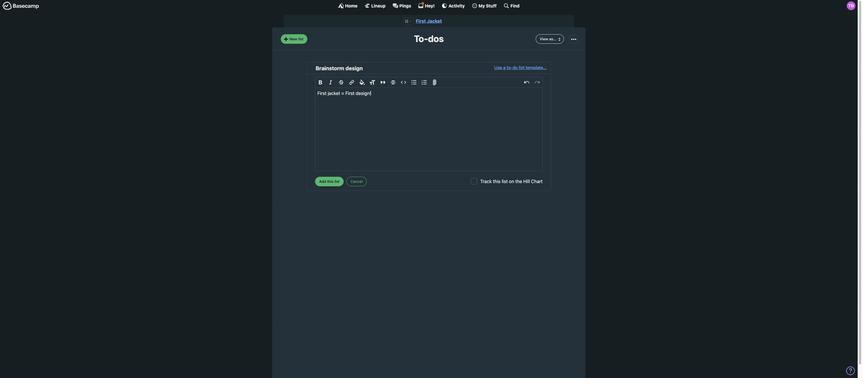 Task type: locate. For each thing, give the bounding box(es) containing it.
as…
[[549, 37, 556, 41]]

pings
[[399, 3, 411, 8]]

2 horizontal spatial first
[[416, 18, 426, 24]]

1 horizontal spatial list
[[502, 179, 508, 184]]

first for first jacket = first design!
[[317, 91, 327, 96]]

0 horizontal spatial first
[[317, 91, 327, 96]]

jacket
[[328, 91, 340, 96]]

Name this list… text field
[[316, 64, 494, 72]]

lineup
[[371, 3, 386, 8]]

view as…
[[540, 37, 556, 41]]

0 vertical spatial list
[[298, 37, 303, 41]]

list left on
[[502, 179, 508, 184]]

use
[[494, 65, 502, 70]]

design!
[[356, 91, 371, 96]]

first jacket
[[416, 18, 442, 24]]

find button
[[504, 3, 520, 9]]

track
[[480, 179, 492, 184]]

do
[[513, 65, 518, 70]]

first
[[416, 18, 426, 24], [317, 91, 327, 96], [345, 91, 354, 96]]

switch accounts image
[[2, 1, 39, 10]]

activity
[[449, 3, 465, 8]]

list
[[298, 37, 303, 41], [519, 65, 525, 70], [502, 179, 508, 184]]

cancel button
[[347, 177, 367, 186]]

use a to-do list template... link
[[494, 64, 547, 72]]

list right do
[[519, 65, 525, 70]]

activity link
[[442, 3, 465, 9]]

my stuff button
[[472, 3, 497, 9]]

view
[[540, 37, 548, 41]]

1 vertical spatial list
[[519, 65, 525, 70]]

main element
[[0, 0, 858, 11]]

None submit
[[315, 177, 344, 186]]

this
[[493, 179, 501, 184]]

my stuff
[[479, 3, 497, 8]]

first for first jacket
[[416, 18, 426, 24]]

0 horizontal spatial list
[[298, 37, 303, 41]]

stuff
[[486, 3, 497, 8]]

2 vertical spatial list
[[502, 179, 508, 184]]

template...
[[526, 65, 547, 70]]

to-
[[414, 33, 428, 44]]

list right new
[[298, 37, 303, 41]]



Task type: vqa. For each thing, say whether or not it's contained in the screenshot.
Use a to-do list template...
yes



Task type: describe. For each thing, give the bounding box(es) containing it.
home link
[[338, 3, 358, 9]]

dos
[[428, 33, 444, 44]]

find
[[511, 3, 520, 8]]

cancel
[[351, 179, 363, 184]]

my
[[479, 3, 485, 8]]

the
[[515, 179, 522, 184]]

new
[[290, 37, 297, 41]]

To-do list description: Add extra details or attach a file text field
[[315, 88, 542, 171]]

to-
[[507, 65, 513, 70]]

jacket
[[427, 18, 442, 24]]

lineup link
[[364, 3, 386, 9]]

hey! button
[[418, 2, 435, 9]]

first jacket link
[[416, 18, 442, 24]]

home
[[345, 3, 358, 8]]

hey!
[[425, 3, 435, 8]]

new list
[[290, 37, 303, 41]]

use a to-do list template...
[[494, 65, 547, 70]]

pings button
[[392, 3, 411, 9]]

on
[[509, 179, 514, 184]]

first jacket = first design!
[[317, 91, 371, 96]]

view as… button
[[536, 34, 564, 44]]

track this list on the hill chart
[[480, 179, 543, 184]]

a
[[503, 65, 506, 70]]

to-dos
[[414, 33, 444, 44]]

hill chart
[[523, 179, 543, 184]]

=
[[341, 91, 344, 96]]

1 horizontal spatial first
[[345, 91, 354, 96]]

new list link
[[281, 34, 307, 44]]

tyler black image
[[847, 1, 856, 10]]

2 horizontal spatial list
[[519, 65, 525, 70]]



